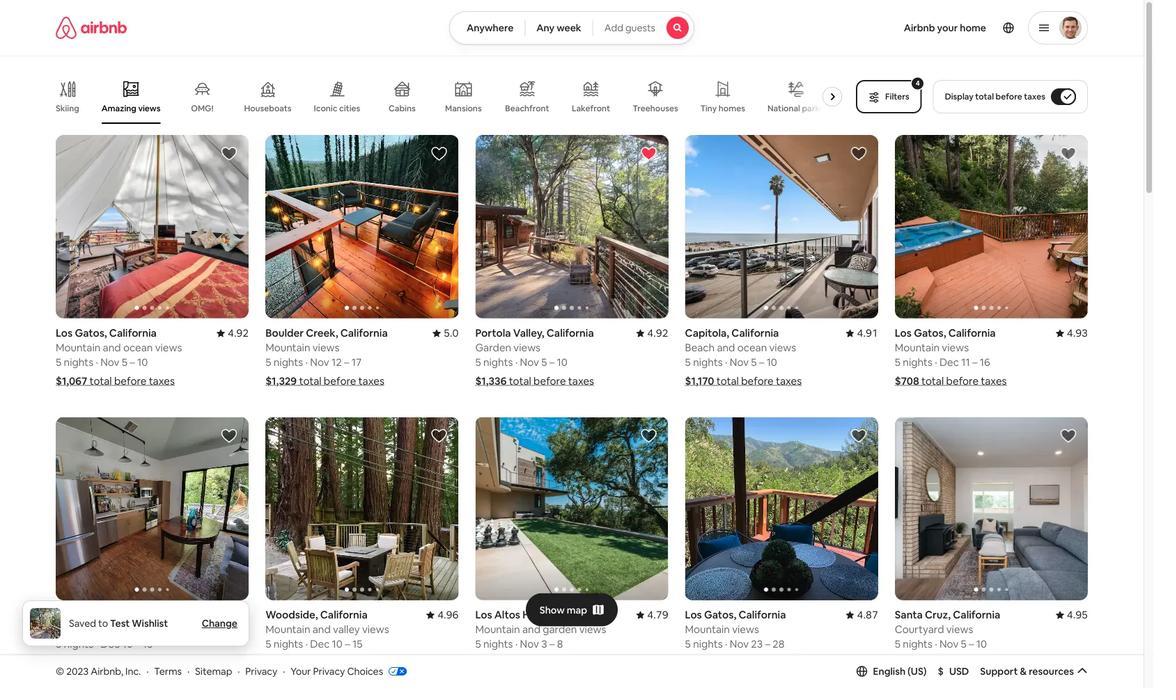 Task type: locate. For each thing, give the bounding box(es) containing it.
4.92 out of 5 average rating image
[[217, 327, 249, 340], [636, 327, 668, 340]]

total right $1,073
[[718, 657, 741, 671]]

test
[[110, 618, 130, 630]]

gatos, for nights
[[75, 327, 107, 340]]

los left altos on the bottom of page
[[475, 609, 492, 623]]

mansions
[[445, 103, 482, 114]]

before down 11
[[946, 375, 979, 388]]

dec for woodside, california mountain and valley views 5 nights · dec 10 – 15 $1,036 total before taxes
[[310, 638, 330, 652]]

views inside portola valley, california garden views 5 nights · nov 5 – 10 $1,336 total before taxes
[[514, 341, 541, 355]]

– inside los gatos, california mountain views 5 nights · nov 23 – 28 $1,073 total before taxes
[[765, 638, 771, 652]]

nov inside los gatos, california mountain and ocean views 5 nights · nov 5 – 10 $1,067 total before taxes
[[100, 356, 119, 369]]

garden
[[475, 341, 511, 355]]

gatos, for nov
[[704, 609, 737, 623]]

courtyard
[[895, 624, 944, 637]]

group for aptos, california mountain and garden views 5 nights · dec 10 – 15 $1,210 total before taxes
[[56, 418, 249, 601]]

california inside los gatos, california mountain views 5 nights · dec 11 – 16 $708 total before taxes
[[949, 327, 996, 340]]

5 inside aptos, california mountain and garden views 5 nights · dec 10 – 15 $1,210 total before taxes
[[56, 638, 61, 652]]

4.92 left boulder
[[228, 327, 249, 340]]

·
[[96, 356, 98, 369], [515, 356, 518, 369], [306, 356, 308, 369], [725, 356, 728, 369], [935, 356, 937, 369], [96, 638, 98, 652], [515, 638, 518, 652], [306, 638, 308, 652], [725, 638, 728, 652], [935, 638, 937, 652], [146, 666, 149, 678], [187, 666, 190, 678], [238, 666, 240, 678], [283, 666, 285, 678]]

gatos, inside los gatos, california mountain and ocean views 5 nights · nov 5 – 10 $1,067 total before taxes
[[75, 327, 107, 340]]

show map button
[[526, 594, 618, 627]]

skiing
[[56, 103, 79, 114]]

nights up $1,067
[[64, 356, 93, 369]]

total right $1,036
[[299, 657, 322, 671]]

los gatos, california mountain and ocean views 5 nights · nov 5 – 10 $1,067 total before taxes
[[56, 327, 182, 388]]

privacy left the your
[[245, 666, 277, 678]]

– inside capitola, california beach and ocean views 5 nights · nov 5 – 10 $1,170 total before taxes
[[759, 356, 764, 369]]

filters button
[[856, 80, 922, 114]]

2 horizontal spatial dec
[[940, 356, 959, 369]]

los for los gatos, california mountain views 5 nights · nov 23 – 28 $1,073 total before taxes
[[685, 609, 702, 623]]

1 15 from the left
[[143, 638, 153, 652]]

before right $1,170
[[741, 375, 774, 388]]

nov
[[100, 356, 119, 369], [520, 356, 539, 369], [310, 356, 329, 369], [730, 356, 749, 369], [520, 638, 539, 652], [730, 638, 749, 652], [940, 638, 959, 652]]

$1,073
[[685, 657, 716, 671]]

0 horizontal spatial dec
[[100, 638, 120, 652]]

california inside capitola, california beach and ocean views 5 nights · nov 5 – 10 $1,170 total before taxes
[[732, 327, 779, 340]]

nights
[[64, 356, 93, 369], [483, 356, 513, 369], [274, 356, 303, 369], [693, 356, 723, 369], [903, 356, 933, 369], [64, 638, 93, 652], [483, 638, 513, 652], [274, 638, 303, 652], [693, 638, 723, 652], [903, 638, 933, 652]]

and inside los gatos, california mountain and ocean views 5 nights · nov 5 – 10 $1,067 total before taxes
[[103, 341, 121, 355]]

2 horizontal spatial gatos,
[[914, 327, 946, 340]]

los up $1,067
[[56, 327, 73, 340]]

1 garden from the left
[[123, 624, 157, 637]]

10 inside santa cruz, california courtyard views 5 nights · nov 5 – 10 $1,391 total before taxes
[[977, 638, 987, 652]]

total right display
[[975, 91, 994, 102]]

4.92 out of 5 average rating image left capitola,
[[636, 327, 668, 340]]

1 horizontal spatial 4.92
[[647, 327, 668, 340]]

national
[[768, 103, 800, 114]]

before right $1,067
[[114, 375, 147, 388]]

gatos, up $708
[[914, 327, 946, 340]]

total right $1,170
[[717, 375, 739, 388]]

0 horizontal spatial ocean
[[123, 341, 153, 355]]

views inside aptos, california mountain and garden views 5 nights · dec 10 – 15 $1,210 total before taxes
[[160, 624, 187, 637]]

1 4.92 from the left
[[228, 327, 249, 340]]

1 horizontal spatial gatos,
[[704, 609, 737, 623]]

total inside the los altos hills, california mountain and garden views 5 nights · nov 3 – 8 $959 total before taxes
[[502, 657, 524, 671]]

4.92 out of 5 average rating image for portola valley, california garden views 5 nights · nov 5 – 10 $1,336 total before taxes
[[636, 327, 668, 340]]

los gatos, california mountain views 5 nights · nov 23 – 28 $1,073 total before taxes
[[685, 609, 804, 671]]

before down 12
[[324, 375, 356, 388]]

nights up $959
[[483, 638, 513, 652]]

english (us) button
[[857, 666, 927, 678]]

– inside portola valley, california garden views 5 nights · nov 5 – 10 $1,336 total before taxes
[[549, 356, 555, 369]]

profile element
[[711, 0, 1088, 56]]

tiny
[[701, 103, 717, 114]]

resources
[[1029, 666, 1074, 678]]

16
[[980, 356, 990, 369]]

california inside los gatos, california mountain views 5 nights · nov 23 – 28 $1,073 total before taxes
[[739, 609, 786, 623]]

garden right to
[[123, 624, 157, 637]]

national parks
[[768, 103, 824, 114]]

before inside capitola, california beach and ocean views 5 nights · nov 5 – 10 $1,170 total before taxes
[[741, 375, 774, 388]]

mountain inside woodside, california mountain and valley views 5 nights · dec 10 – 15 $1,036 total before taxes
[[266, 624, 310, 637]]

sitemap link
[[195, 666, 232, 678]]

2 privacy from the left
[[313, 666, 345, 678]]

mountain down woodside,
[[266, 624, 310, 637]]

mountain down altos on the bottom of page
[[475, 624, 520, 637]]

ocean
[[123, 341, 153, 355], [738, 341, 767, 355]]

taxes inside woodside, california mountain and valley views 5 nights · dec 10 – 15 $1,036 total before taxes
[[359, 657, 385, 671]]

23
[[751, 638, 763, 652]]

total inside santa cruz, california courtyard views 5 nights · nov 5 – 10 $1,391 total before taxes
[[927, 657, 950, 671]]

28
[[773, 638, 785, 652]]

mountain inside los gatos, california mountain views 5 nights · nov 23 – 28 $1,073 total before taxes
[[685, 624, 730, 637]]

4.96 out of 5 average rating image
[[426, 609, 459, 623]]

and for woodside, california mountain and valley views 5 nights · dec 10 – 15 $1,036 total before taxes
[[313, 624, 331, 637]]

taxes
[[1024, 91, 1046, 102], [149, 375, 175, 388], [568, 375, 594, 388], [358, 375, 384, 388], [776, 375, 802, 388], [981, 375, 1007, 388], [148, 657, 174, 671], [561, 657, 587, 671], [359, 657, 385, 671], [778, 657, 804, 671], [987, 657, 1013, 671]]

mountain inside los gatos, california mountain and ocean views 5 nights · nov 5 – 10 $1,067 total before taxes
[[56, 341, 101, 355]]

garden
[[123, 624, 157, 637], [543, 624, 577, 637]]

filters
[[886, 91, 910, 102]]

to
[[98, 618, 108, 630]]

houseboats
[[244, 103, 292, 114]]

mountain up $708
[[895, 341, 940, 355]]

total inside button
[[975, 91, 994, 102]]

mountain down aptos,
[[56, 624, 101, 637]]

2 4.92 out of 5 average rating image from the left
[[636, 327, 668, 340]]

nights up $1,210
[[64, 638, 93, 652]]

0 horizontal spatial 4.92
[[228, 327, 249, 340]]

10
[[137, 356, 148, 369], [557, 356, 568, 369], [767, 356, 777, 369], [122, 638, 133, 652], [332, 638, 343, 652], [977, 638, 987, 652]]

views inside the boulder creek, california mountain views 5 nights · nov 12 – 17 $1,329 total before taxes
[[313, 341, 340, 355]]

nights down beach
[[693, 356, 723, 369]]

15 down wishlist
[[143, 638, 153, 652]]

1 horizontal spatial add to wishlist: los gatos, california image
[[850, 428, 867, 445]]

airbnb your home
[[904, 22, 986, 34]]

and inside the los altos hills, california mountain and garden views 5 nights · nov 3 – 8 $959 total before taxes
[[522, 624, 541, 637]]

nights down garden
[[483, 356, 513, 369]]

total right $1,210
[[88, 657, 111, 671]]

4.92 for portola valley, california garden views 5 nights · nov 5 – 10 $1,336 total before taxes
[[647, 327, 668, 340]]

before down the valley,
[[534, 375, 566, 388]]

privacy right the your
[[313, 666, 345, 678]]

before right display
[[996, 91, 1022, 102]]

· inside los gatos, california mountain views 5 nights · dec 11 – 16 $708 total before taxes
[[935, 356, 937, 369]]

portola valley, california garden views 5 nights · nov 5 – 10 $1,336 total before taxes
[[475, 327, 594, 388]]

None search field
[[449, 11, 695, 45]]

5.0 out of 5 average rating image
[[433, 327, 459, 340]]

0 horizontal spatial add to wishlist: los gatos, california image
[[221, 146, 238, 162]]

dec inside aptos, california mountain and garden views 5 nights · dec 10 – 15 $1,210 total before taxes
[[100, 638, 120, 652]]

inc.
[[125, 666, 141, 678]]

15 for valley
[[352, 638, 363, 652]]

1 horizontal spatial 4.92 out of 5 average rating image
[[636, 327, 668, 340]]

airbnb your home link
[[896, 13, 995, 42]]

none search field containing anywhere
[[449, 11, 695, 45]]

airbnb,
[[91, 666, 123, 678]]

add to wishlist: los gatos, california image
[[221, 146, 238, 162], [1060, 146, 1077, 162], [850, 428, 867, 445]]

1 4.92 out of 5 average rating image from the left
[[217, 327, 249, 340]]

–
[[130, 356, 135, 369], [549, 356, 555, 369], [344, 356, 349, 369], [759, 356, 764, 369], [972, 356, 978, 369], [135, 638, 140, 652], [550, 638, 555, 652], [345, 638, 350, 652], [765, 638, 771, 652], [969, 638, 974, 652]]

dec down to
[[100, 638, 120, 652]]

– inside woodside, california mountain and valley views 5 nights · dec 10 – 15 $1,036 total before taxes
[[345, 638, 350, 652]]

1 horizontal spatial dec
[[310, 638, 330, 652]]

california inside the boulder creek, california mountain views 5 nights · nov 12 – 17 $1,329 total before taxes
[[340, 327, 388, 340]]

los for los altos hills, california mountain and garden views 5 nights · nov 3 – 8 $959 total before taxes
[[475, 609, 492, 623]]

los inside the los altos hills, california mountain and garden views 5 nights · nov 3 – 8 $959 total before taxes
[[475, 609, 492, 623]]

views inside capitola, california beach and ocean views 5 nights · nov 5 – 10 $1,170 total before taxes
[[769, 341, 796, 355]]

$ usd
[[938, 666, 969, 678]]

home
[[960, 22, 986, 34]]

nights up $1,073
[[693, 638, 723, 652]]

before inside los gatos, california mountain views 5 nights · nov 23 – 28 $1,073 total before taxes
[[743, 657, 775, 671]]

gatos, inside los gatos, california mountain views 5 nights · nov 23 – 28 $1,073 total before taxes
[[704, 609, 737, 623]]

total inside los gatos, california mountain views 5 nights · dec 11 – 16 $708 total before taxes
[[922, 375, 944, 388]]

support & resources
[[980, 666, 1074, 678]]

taxes inside santa cruz, california courtyard views 5 nights · nov 5 – 10 $1,391 total before taxes
[[987, 657, 1013, 671]]

1 ocean from the left
[[123, 341, 153, 355]]

10 inside capitola, california beach and ocean views 5 nights · nov 5 – 10 $1,170 total before taxes
[[767, 356, 777, 369]]

los for los gatos, california mountain views 5 nights · dec 11 – 16 $708 total before taxes
[[895, 327, 912, 340]]

nights inside santa cruz, california courtyard views 5 nights · nov 5 – 10 $1,391 total before taxes
[[903, 638, 933, 652]]

4.92 out of 5 average rating image left boulder
[[217, 327, 249, 340]]

– inside santa cruz, california courtyard views 5 nights · nov 5 – 10 $1,391 total before taxes
[[969, 638, 974, 652]]

1 horizontal spatial ocean
[[738, 341, 767, 355]]

taxes inside button
[[1024, 91, 1046, 102]]

4.91 out of 5 average rating image
[[846, 327, 878, 340]]

dec
[[940, 356, 959, 369], [100, 638, 120, 652], [310, 638, 330, 652]]

0 horizontal spatial gatos,
[[75, 327, 107, 340]]

and inside woodside, california mountain and valley views 5 nights · dec 10 – 15 $1,036 total before taxes
[[313, 624, 331, 637]]

los gatos, california mountain views 5 nights · dec 11 – 16 $708 total before taxes
[[895, 327, 1007, 388]]

valley
[[333, 624, 360, 637]]

before inside the los altos hills, california mountain and garden views 5 nights · nov 3 – 8 $959 total before taxes
[[527, 657, 559, 671]]

total
[[975, 91, 994, 102], [89, 375, 112, 388], [509, 375, 531, 388], [299, 375, 322, 388], [717, 375, 739, 388], [922, 375, 944, 388], [88, 657, 111, 671], [502, 657, 524, 671], [299, 657, 322, 671], [718, 657, 741, 671], [927, 657, 950, 671]]

total right $1,329
[[299, 375, 322, 388]]

15
[[143, 638, 153, 652], [352, 638, 363, 652]]

2 4.92 from the left
[[647, 327, 668, 340]]

gatos, up $1,067
[[75, 327, 107, 340]]

views inside los gatos, california mountain and ocean views 5 nights · nov 5 – 10 $1,067 total before taxes
[[155, 341, 182, 355]]

aptos, california mountain and garden views 5 nights · dec 10 – 15 $1,210 total before taxes
[[56, 609, 187, 671]]

nov inside the boulder creek, california mountain views 5 nights · nov 12 – 17 $1,329 total before taxes
[[310, 356, 329, 369]]

add to wishlist: woodside, california image
[[431, 428, 448, 445]]

nights up $1,036
[[274, 638, 303, 652]]

2 15 from the left
[[352, 638, 363, 652]]

nights down courtyard on the bottom
[[903, 638, 933, 652]]

display total before taxes button
[[933, 80, 1088, 114]]

los inside los gatos, california mountain views 5 nights · dec 11 – 16 $708 total before taxes
[[895, 327, 912, 340]]

gatos, for dec
[[914, 327, 946, 340]]

4.87 out of 5 average rating image
[[846, 609, 878, 623]]

– inside los gatos, california mountain views 5 nights · dec 11 – 16 $708 total before taxes
[[972, 356, 978, 369]]

remove from wishlist: portola valley, california image
[[641, 146, 657, 162]]

homes
[[719, 103, 745, 114]]

gatos, up $1,073
[[704, 609, 737, 623]]

any week
[[537, 22, 581, 34]]

group for santa cruz, california courtyard views 5 nights · nov 5 – 10 $1,391 total before taxes
[[895, 418, 1088, 601]]

guests
[[626, 22, 656, 34]]

iconic
[[314, 103, 337, 114]]

– inside the los altos hills, california mountain and garden views 5 nights · nov 3 – 8 $959 total before taxes
[[550, 638, 555, 652]]

15 down valley
[[352, 638, 363, 652]]

dec up your privacy choices at left bottom
[[310, 638, 330, 652]]

12
[[332, 356, 342, 369]]

$708
[[895, 375, 919, 388]]

5 inside los gatos, california mountain views 5 nights · nov 23 – 28 $1,073 total before taxes
[[685, 638, 691, 652]]

sitemap
[[195, 666, 232, 678]]

mountain up $1,067
[[56, 341, 101, 355]]

your privacy choices link
[[291, 666, 407, 679]]

los right 4.91
[[895, 327, 912, 340]]

nights up $708
[[903, 356, 933, 369]]

los right 4.79
[[685, 609, 702, 623]]

group containing amazing views
[[56, 70, 848, 124]]

before right $
[[952, 657, 984, 671]]

ocean inside los gatos, california mountain and ocean views 5 nights · nov 5 – 10 $1,067 total before taxes
[[123, 341, 153, 355]]

california inside santa cruz, california courtyard views 5 nights · nov 5 – 10 $1,391 total before taxes
[[953, 609, 1001, 623]]

5
[[56, 356, 61, 369], [122, 356, 127, 369], [475, 356, 481, 369], [541, 356, 547, 369], [266, 356, 271, 369], [685, 356, 691, 369], [751, 356, 757, 369], [895, 356, 901, 369], [56, 638, 61, 652], [475, 638, 481, 652], [266, 638, 271, 652], [685, 638, 691, 652], [895, 638, 901, 652], [961, 638, 967, 652]]

15 for garden
[[143, 638, 153, 652]]

4.92 left capitola,
[[647, 327, 668, 340]]

2 horizontal spatial add to wishlist: los gatos, california image
[[1060, 146, 1077, 162]]

2 ocean from the left
[[738, 341, 767, 355]]

4.92 out of 5 average rating image for los gatos, california mountain and ocean views 5 nights · nov 5 – 10 $1,067 total before taxes
[[217, 327, 249, 340]]

nights up $1,329
[[274, 356, 303, 369]]

support & resources button
[[980, 666, 1088, 678]]

group
[[56, 70, 848, 124], [56, 135, 249, 319], [266, 135, 459, 319], [475, 135, 668, 319], [685, 135, 878, 319], [895, 135, 1088, 319], [56, 418, 249, 601], [266, 418, 459, 601], [475, 418, 668, 601], [685, 418, 878, 601], [895, 418, 1088, 601]]

garden up 8
[[543, 624, 577, 637]]

dec left 11
[[940, 356, 959, 369]]

total right $959
[[502, 657, 524, 671]]

total right $1,067
[[89, 375, 112, 388]]

woodside, california mountain and valley views 5 nights · dec 10 – 15 $1,036 total before taxes
[[266, 609, 389, 671]]

1 horizontal spatial privacy
[[313, 666, 345, 678]]

mountain up $1,073
[[685, 624, 730, 637]]

$1,036
[[266, 657, 297, 671]]

before down 23
[[743, 657, 775, 671]]

0 horizontal spatial garden
[[123, 624, 157, 637]]

(us)
[[908, 666, 927, 678]]

views inside los gatos, california mountain views 5 nights · dec 11 – 16 $708 total before taxes
[[942, 341, 969, 355]]

– inside aptos, california mountain and garden views 5 nights · dec 10 – 15 $1,210 total before taxes
[[135, 638, 140, 652]]

2023
[[66, 666, 89, 678]]

mountain inside the los altos hills, california mountain and garden views 5 nights · nov 3 – 8 $959 total before taxes
[[475, 624, 520, 637]]

15 inside aptos, california mountain and garden views 5 nights · dec 10 – 15 $1,210 total before taxes
[[143, 638, 153, 652]]

0 horizontal spatial 4.92 out of 5 average rating image
[[217, 327, 249, 340]]

total right $1,336
[[509, 375, 531, 388]]

3
[[541, 638, 547, 652]]

1 horizontal spatial garden
[[543, 624, 577, 637]]

5 inside the boulder creek, california mountain views 5 nights · nov 12 – 17 $1,329 total before taxes
[[266, 356, 271, 369]]

dec inside woodside, california mountain and valley views 5 nights · dec 10 – 15 $1,036 total before taxes
[[310, 638, 330, 652]]

group for woodside, california mountain and valley views 5 nights · dec 10 – 15 $1,036 total before taxes
[[266, 418, 459, 601]]

$1,329
[[266, 375, 297, 388]]

nights inside the los altos hills, california mountain and garden views 5 nights · nov 3 – 8 $959 total before taxes
[[483, 638, 513, 652]]

nights inside portola valley, california garden views 5 nights · nov 5 – 10 $1,336 total before taxes
[[483, 356, 513, 369]]

gatos, inside los gatos, california mountain views 5 nights · dec 11 – 16 $708 total before taxes
[[914, 327, 946, 340]]

los inside los gatos, california mountain views 5 nights · nov 23 – 28 $1,073 total before taxes
[[685, 609, 702, 623]]

before down valley
[[324, 657, 356, 671]]

0 horizontal spatial 15
[[143, 638, 153, 652]]

before
[[996, 91, 1022, 102], [114, 375, 147, 388], [534, 375, 566, 388], [324, 375, 356, 388], [741, 375, 774, 388], [946, 375, 979, 388], [113, 657, 145, 671], [527, 657, 559, 671], [324, 657, 356, 671], [743, 657, 775, 671], [952, 657, 984, 671]]

mountain
[[56, 341, 101, 355], [266, 341, 310, 355], [895, 341, 940, 355], [56, 624, 101, 637], [475, 624, 520, 637], [266, 624, 310, 637], [685, 624, 730, 637]]

nights inside los gatos, california mountain and ocean views 5 nights · nov 5 – 10 $1,067 total before taxes
[[64, 356, 93, 369]]

before left the terms link
[[113, 657, 145, 671]]

1 horizontal spatial 15
[[352, 638, 363, 652]]

before down 3
[[527, 657, 559, 671]]

total right (us)
[[927, 657, 950, 671]]

cruz,
[[925, 609, 951, 623]]

17
[[352, 356, 362, 369]]

privacy
[[245, 666, 277, 678], [313, 666, 345, 678]]

before inside portola valley, california garden views 5 nights · nov 5 – 10 $1,336 total before taxes
[[534, 375, 566, 388]]

mountain down boulder
[[266, 341, 310, 355]]

gatos,
[[75, 327, 107, 340], [914, 327, 946, 340], [704, 609, 737, 623]]

4.91
[[857, 327, 878, 340]]

total right $708
[[922, 375, 944, 388]]

2 garden from the left
[[543, 624, 577, 637]]

los for los gatos, california mountain and ocean views 5 nights · nov 5 – 10 $1,067 total before taxes
[[56, 327, 73, 340]]

california inside aptos, california mountain and garden views 5 nights · dec 10 – 15 $1,210 total before taxes
[[91, 609, 138, 623]]

4.98
[[228, 609, 249, 623]]

0 horizontal spatial privacy
[[245, 666, 277, 678]]

privacy link
[[245, 666, 277, 678]]



Task type: describe. For each thing, give the bounding box(es) containing it.
your privacy choices
[[291, 666, 383, 678]]

5 inside los gatos, california mountain views 5 nights · dec 11 – 16 $708 total before taxes
[[895, 356, 901, 369]]

saved to test wishlist
[[69, 618, 168, 630]]

show
[[540, 604, 565, 617]]

add guests button
[[593, 11, 695, 45]]

11
[[961, 356, 970, 369]]

before inside los gatos, california mountain views 5 nights · dec 11 – 16 $708 total before taxes
[[946, 375, 979, 388]]

wishlist
[[132, 618, 168, 630]]

© 2023 airbnb, inc. ·
[[56, 666, 149, 678]]

lakefront
[[572, 103, 610, 114]]

nights inside aptos, california mountain and garden views 5 nights · dec 10 – 15 $1,210 total before taxes
[[64, 638, 93, 652]]

boulder
[[266, 327, 304, 340]]

tiny homes
[[701, 103, 745, 114]]

anywhere button
[[449, 11, 525, 45]]

california inside los gatos, california mountain and ocean views 5 nights · nov 5 – 10 $1,067 total before taxes
[[109, 327, 157, 340]]

10 inside portola valley, california garden views 5 nights · nov 5 – 10 $1,336 total before taxes
[[557, 356, 568, 369]]

taxes inside capitola, california beach and ocean views 5 nights · nov 5 – 10 $1,170 total before taxes
[[776, 375, 802, 388]]

taxes inside los gatos, california mountain and ocean views 5 nights · nov 5 – 10 $1,067 total before taxes
[[149, 375, 175, 388]]

airbnb
[[904, 22, 935, 34]]

· inside woodside, california mountain and valley views 5 nights · dec 10 – 15 $1,036 total before taxes
[[306, 638, 308, 652]]

views inside the los altos hills, california mountain and garden views 5 nights · nov 3 – 8 $959 total before taxes
[[579, 624, 606, 637]]

aptos,
[[56, 609, 88, 623]]

display
[[945, 91, 974, 102]]

california inside the los altos hills, california mountain and garden views 5 nights · nov 3 – 8 $959 total before taxes
[[548, 609, 595, 623]]

any week button
[[525, 11, 593, 45]]

and for capitola, california beach and ocean views 5 nights · nov 5 – 10 $1,170 total before taxes
[[717, 341, 735, 355]]

altos
[[494, 609, 520, 623]]

california inside woodside, california mountain and valley views 5 nights · dec 10 – 15 $1,036 total before taxes
[[320, 609, 368, 623]]

&
[[1020, 666, 1027, 678]]

nights inside los gatos, california mountain views 5 nights · dec 11 – 16 $708 total before taxes
[[903, 356, 933, 369]]

total inside los gatos, california mountain views 5 nights · nov 23 – 28 $1,073 total before taxes
[[718, 657, 741, 671]]

· inside portola valley, california garden views 5 nights · nov 5 – 10 $1,336 total before taxes
[[515, 356, 518, 369]]

beach
[[685, 341, 715, 355]]

4.92 for los gatos, california mountain and ocean views 5 nights · nov 5 – 10 $1,067 total before taxes
[[228, 327, 249, 340]]

group for los gatos, california mountain and ocean views 5 nights · nov 5 – 10 $1,067 total before taxes
[[56, 135, 249, 319]]

· inside the los altos hills, california mountain and garden views 5 nights · nov 3 – 8 $959 total before taxes
[[515, 638, 518, 652]]

$1,067
[[56, 375, 87, 388]]

total inside portola valley, california garden views 5 nights · nov 5 – 10 $1,336 total before taxes
[[509, 375, 531, 388]]

$1,210
[[56, 657, 86, 671]]

add to wishlist: aptos, california image
[[221, 428, 238, 445]]

4.79
[[647, 609, 668, 623]]

add to wishlist: los gatos, california image for 4.93
[[1060, 146, 1077, 162]]

privacy inside your privacy choices link
[[313, 666, 345, 678]]

5 inside woodside, california mountain and valley views 5 nights · dec 10 – 15 $1,036 total before taxes
[[266, 638, 271, 652]]

$959
[[475, 657, 500, 671]]

total inside woodside, california mountain and valley views 5 nights · dec 10 – 15 $1,036 total before taxes
[[299, 657, 322, 671]]

4.87
[[857, 609, 878, 623]]

8
[[557, 638, 563, 652]]

add to wishlist: los gatos, california image for 4.92
[[221, 146, 238, 162]]

total inside the boulder creek, california mountain views 5 nights · nov 12 – 17 $1,329 total before taxes
[[299, 375, 322, 388]]

4.93 out of 5 average rating image
[[1056, 327, 1088, 340]]

4.93
[[1067, 327, 1088, 340]]

· inside santa cruz, california courtyard views 5 nights · nov 5 – 10 $1,391 total before taxes
[[935, 638, 937, 652]]

4.98 out of 5 average rating image
[[217, 609, 249, 623]]

nights inside capitola, california beach and ocean views 5 nights · nov 5 – 10 $1,170 total before taxes
[[693, 356, 723, 369]]

add guests
[[604, 22, 656, 34]]

10 inside aptos, california mountain and garden views 5 nights · dec 10 – 15 $1,210 total before taxes
[[122, 638, 133, 652]]

views inside woodside, california mountain and valley views 5 nights · dec 10 – 15 $1,036 total before taxes
[[362, 624, 389, 637]]

nov inside capitola, california beach and ocean views 5 nights · nov 5 – 10 $1,170 total before taxes
[[730, 356, 749, 369]]

saved
[[69, 618, 96, 630]]

cities
[[339, 103, 360, 114]]

terms link
[[154, 666, 182, 678]]

taxes inside los gatos, california mountain views 5 nights · nov 23 – 28 $1,073 total before taxes
[[778, 657, 804, 671]]

group for boulder creek, california mountain views 5 nights · nov 12 – 17 $1,329 total before taxes
[[266, 135, 459, 319]]

add to wishlist: los altos hills, california image
[[641, 428, 657, 445]]

mountain inside the boulder creek, california mountain views 5 nights · nov 12 – 17 $1,329 total before taxes
[[266, 341, 310, 355]]

nov inside santa cruz, california courtyard views 5 nights · nov 5 – 10 $1,391 total before taxes
[[940, 638, 959, 652]]

before inside aptos, california mountain and garden views 5 nights · dec 10 – 15 $1,210 total before taxes
[[113, 657, 145, 671]]

display total before taxes
[[945, 91, 1046, 102]]

$
[[938, 666, 944, 678]]

nov inside portola valley, california garden views 5 nights · nov 5 – 10 $1,336 total before taxes
[[520, 356, 539, 369]]

1 privacy from the left
[[245, 666, 277, 678]]

· inside los gatos, california mountain views 5 nights · nov 23 – 28 $1,073 total before taxes
[[725, 638, 728, 652]]

mountain inside aptos, california mountain and garden views 5 nights · dec 10 – 15 $1,210 total before taxes
[[56, 624, 101, 637]]

garden inside the los altos hills, california mountain and garden views 5 nights · nov 3 – 8 $959 total before taxes
[[543, 624, 577, 637]]

show map
[[540, 604, 587, 617]]

capitola, california beach and ocean views 5 nights · nov 5 – 10 $1,170 total before taxes
[[685, 327, 802, 388]]

4.79 out of 5 average rating image
[[636, 609, 668, 623]]

before inside button
[[996, 91, 1022, 102]]

portola
[[475, 327, 511, 340]]

treehouses
[[633, 103, 678, 114]]

· inside the boulder creek, california mountain views 5 nights · nov 12 – 17 $1,329 total before taxes
[[306, 356, 308, 369]]

5 inside the los altos hills, california mountain and garden views 5 nights · nov 3 – 8 $959 total before taxes
[[475, 638, 481, 652]]

· inside los gatos, california mountain and ocean views 5 nights · nov 5 – 10 $1,067 total before taxes
[[96, 356, 98, 369]]

amazing views
[[102, 103, 161, 114]]

valley,
[[513, 327, 544, 340]]

cabins
[[389, 103, 416, 114]]

total inside los gatos, california mountain and ocean views 5 nights · nov 5 – 10 $1,067 total before taxes
[[89, 375, 112, 388]]

dec for aptos, california mountain and garden views 5 nights · dec 10 – 15 $1,210 total before taxes
[[100, 638, 120, 652]]

garden inside aptos, california mountain and garden views 5 nights · dec 10 – 15 $1,210 total before taxes
[[123, 624, 157, 637]]

$1,170
[[685, 375, 714, 388]]

santa cruz, california courtyard views 5 nights · nov 5 – 10 $1,391 total before taxes
[[895, 609, 1013, 671]]

capitola,
[[685, 327, 730, 340]]

add to wishlist: capitola, california image
[[850, 146, 867, 162]]

nights inside the boulder creek, california mountain views 5 nights · nov 12 – 17 $1,329 total before taxes
[[274, 356, 303, 369]]

beachfront
[[505, 103, 549, 114]]

total inside aptos, california mountain and garden views 5 nights · dec 10 – 15 $1,210 total before taxes
[[88, 657, 111, 671]]

add to wishlist: boulder creek, california image
[[431, 146, 448, 162]]

before inside the boulder creek, california mountain views 5 nights · nov 12 – 17 $1,329 total before taxes
[[324, 375, 356, 388]]

omg!
[[191, 103, 214, 114]]

group for los gatos, california mountain views 5 nights · nov 23 – 28 $1,073 total before taxes
[[685, 418, 878, 601]]

10 inside los gatos, california mountain and ocean views 5 nights · nov 5 – 10 $1,067 total before taxes
[[137, 356, 148, 369]]

total inside capitola, california beach and ocean views 5 nights · nov 5 – 10 $1,170 total before taxes
[[717, 375, 739, 388]]

anywhere
[[467, 22, 514, 34]]

views inside los gatos, california mountain views 5 nights · nov 23 – 28 $1,073 total before taxes
[[732, 624, 759, 637]]

any
[[537, 22, 555, 34]]

nov inside the los altos hills, california mountain and garden views 5 nights · nov 3 – 8 $959 total before taxes
[[520, 638, 539, 652]]

map
[[567, 604, 587, 617]]

change
[[202, 618, 238, 630]]

group for portola valley, california garden views 5 nights · nov 5 – 10 $1,336 total before taxes
[[475, 135, 668, 319]]

ocean inside capitola, california beach and ocean views 5 nights · nov 5 – 10 $1,170 total before taxes
[[738, 341, 767, 355]]

· inside aptos, california mountain and garden views 5 nights · dec 10 – 15 $1,210 total before taxes
[[96, 638, 98, 652]]

los altos hills, california mountain and garden views 5 nights · nov 3 – 8 $959 total before taxes
[[475, 609, 606, 671]]

views inside santa cruz, california courtyard views 5 nights · nov 5 – 10 $1,391 total before taxes
[[947, 624, 974, 637]]

taxes inside the boulder creek, california mountain views 5 nights · nov 12 – 17 $1,329 total before taxes
[[358, 375, 384, 388]]

creek,
[[306, 327, 338, 340]]

4.96
[[438, 609, 459, 623]]

taxes inside los gatos, california mountain views 5 nights · dec 11 – 16 $708 total before taxes
[[981, 375, 1007, 388]]

santa
[[895, 609, 923, 623]]

your
[[291, 666, 311, 678]]

dec inside los gatos, california mountain views 5 nights · dec 11 – 16 $708 total before taxes
[[940, 356, 959, 369]]

5.0
[[444, 327, 459, 340]]

4.95
[[1067, 609, 1088, 623]]

add to wishlist: santa cruz, california image
[[1060, 428, 1077, 445]]

usd
[[949, 666, 969, 678]]

taxes inside the los altos hills, california mountain and garden views 5 nights · nov 3 – 8 $959 total before taxes
[[561, 657, 587, 671]]

group for capitola, california beach and ocean views 5 nights · nov 5 – 10 $1,170 total before taxes
[[685, 135, 878, 319]]

nights inside woodside, california mountain and valley views 5 nights · dec 10 – 15 $1,036 total before taxes
[[274, 638, 303, 652]]

hills,
[[523, 609, 545, 623]]

before inside santa cruz, california courtyard views 5 nights · nov 5 – 10 $1,391 total before taxes
[[952, 657, 984, 671]]

add to wishlist: los gatos, california image for 4.87
[[850, 428, 867, 445]]

taxes inside aptos, california mountain and garden views 5 nights · dec 10 – 15 $1,210 total before taxes
[[148, 657, 174, 671]]

amazing
[[102, 103, 136, 114]]

mountain inside los gatos, california mountain views 5 nights · dec 11 – 16 $708 total before taxes
[[895, 341, 940, 355]]

nights inside los gatos, california mountain views 5 nights · nov 23 – 28 $1,073 total before taxes
[[693, 638, 723, 652]]

california inside portola valley, california garden views 5 nights · nov 5 – 10 $1,336 total before taxes
[[547, 327, 594, 340]]

$1,391
[[895, 657, 925, 671]]

nov inside los gatos, california mountain views 5 nights · nov 23 – 28 $1,073 total before taxes
[[730, 638, 749, 652]]

parks
[[802, 103, 824, 114]]

– inside los gatos, california mountain and ocean views 5 nights · nov 5 – 10 $1,067 total before taxes
[[130, 356, 135, 369]]

terms
[[154, 666, 182, 678]]

group for los gatos, california mountain views 5 nights · dec 11 – 16 $708 total before taxes
[[895, 135, 1088, 319]]

and for aptos, california mountain and garden views 5 nights · dec 10 – 15 $1,210 total before taxes
[[103, 624, 121, 637]]

· inside capitola, california beach and ocean views 5 nights · nov 5 – 10 $1,170 total before taxes
[[725, 356, 728, 369]]

$1,336
[[475, 375, 507, 388]]

english (us)
[[873, 666, 927, 678]]

iconic cities
[[314, 103, 360, 114]]

week
[[557, 22, 581, 34]]

your
[[937, 22, 958, 34]]

before inside woodside, california mountain and valley views 5 nights · dec 10 – 15 $1,036 total before taxes
[[324, 657, 356, 671]]

©
[[56, 666, 64, 678]]

4.95 out of 5 average rating image
[[1056, 609, 1088, 623]]



Task type: vqa. For each thing, say whether or not it's contained in the screenshot.
"los" inside Los Gatos, California Mountain and ocean views 5 nights · Nov 5 – 10 $1,067 total before taxes
yes



